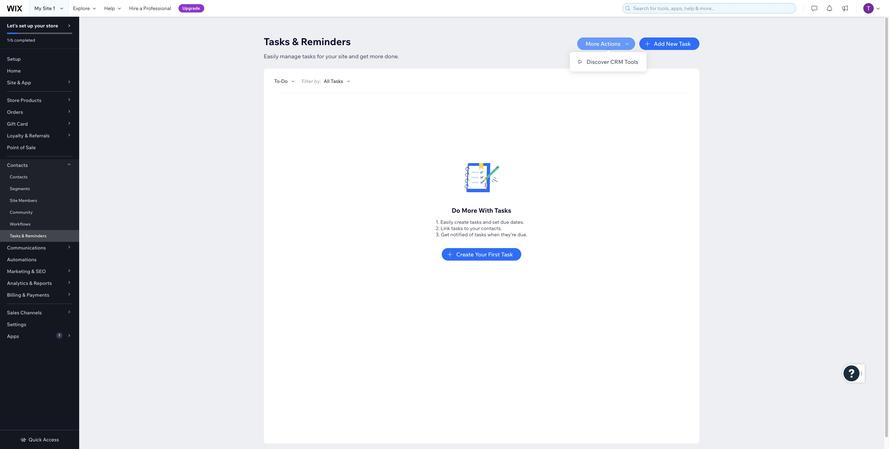 Task type: vqa. For each thing, say whether or not it's contained in the screenshot.
due
yes



Task type: locate. For each thing, give the bounding box(es) containing it.
filter
[[302, 78, 313, 84]]

1 inside sidebar element
[[58, 334, 60, 338]]

& left app
[[17, 80, 20, 86]]

more left actions
[[586, 40, 600, 47]]

billing & payments
[[7, 292, 49, 299]]

community
[[10, 210, 33, 215]]

do up create
[[452, 207, 461, 215]]

set left due
[[493, 219, 500, 226]]

1. easily create tasks and set due dates. 2. link tasks to your contacts. 3. get notified of tasks when they're due.
[[436, 219, 528, 238]]

more
[[586, 40, 600, 47], [462, 207, 478, 215]]

reminders inside sidebar element
[[25, 234, 46, 239]]

easily right 1.
[[441, 219, 454, 226]]

due
[[501, 219, 510, 226]]

your
[[34, 23, 45, 29], [326, 53, 337, 60], [470, 226, 480, 232]]

add
[[655, 40, 665, 47]]

0 vertical spatial your
[[34, 23, 45, 29]]

1 horizontal spatial your
[[326, 53, 337, 60]]

& inside popup button
[[25, 133, 28, 139]]

when
[[488, 232, 500, 238]]

task right new
[[680, 40, 692, 47]]

reminders down 'workflows' link
[[25, 234, 46, 239]]

1 vertical spatial reminders
[[25, 234, 46, 239]]

1 vertical spatial more
[[462, 207, 478, 215]]

discover crm tools
[[587, 58, 639, 65]]

0 vertical spatial contacts
[[7, 162, 28, 169]]

setup
[[7, 56, 21, 62]]

apps
[[7, 334, 19, 340]]

1 horizontal spatial more
[[586, 40, 600, 47]]

1 down settings link
[[58, 334, 60, 338]]

1 horizontal spatial tasks & reminders
[[264, 35, 351, 48]]

point
[[7, 145, 19, 151]]

1 horizontal spatial reminders
[[301, 35, 351, 48]]

do
[[281, 78, 288, 84], [452, 207, 461, 215]]

site inside site & app dropdown button
[[7, 80, 16, 86]]

contacts link
[[0, 171, 79, 183]]

0 vertical spatial do
[[281, 78, 288, 84]]

help button
[[100, 0, 125, 17]]

0 horizontal spatial your
[[34, 23, 45, 29]]

2 horizontal spatial your
[[470, 226, 480, 232]]

and down with
[[483, 219, 492, 226]]

analytics & reports
[[7, 281, 52, 287]]

1 vertical spatial 1
[[58, 334, 60, 338]]

tasks inside tasks & reminders link
[[10, 234, 21, 239]]

1 vertical spatial contacts
[[10, 175, 28, 180]]

all
[[324, 78, 330, 84]]

1 vertical spatial your
[[326, 53, 337, 60]]

your right for
[[326, 53, 337, 60]]

add new task
[[655, 40, 692, 47]]

tasks & reminders up for
[[264, 35, 351, 48]]

tasks down "workflows"
[[10, 234, 21, 239]]

your right the up
[[34, 23, 45, 29]]

contacts up segments
[[10, 175, 28, 180]]

contacts down point of sale
[[7, 162, 28, 169]]

create
[[457, 251, 474, 258]]

tasks
[[302, 53, 316, 60], [470, 219, 482, 226], [452, 226, 463, 232], [475, 232, 487, 238]]

for
[[317, 53, 324, 60]]

1 vertical spatial of
[[469, 232, 474, 238]]

your
[[476, 251, 487, 258]]

set left the up
[[19, 23, 26, 29]]

site for site members
[[10, 198, 18, 203]]

0 horizontal spatial and
[[349, 53, 359, 60]]

& inside popup button
[[22, 292, 26, 299]]

1 horizontal spatial and
[[483, 219, 492, 226]]

2 vertical spatial site
[[10, 198, 18, 203]]

more up create
[[462, 207, 478, 215]]

set inside 1. easily create tasks and set due dates. 2. link tasks to your contacts. 3. get notified of tasks when they're due.
[[493, 219, 500, 226]]

0 vertical spatial reminders
[[301, 35, 351, 48]]

app
[[21, 80, 31, 86]]

of inside 1. easily create tasks and set due dates. 2. link tasks to your contacts. 3. get notified of tasks when they're due.
[[469, 232, 474, 238]]

&
[[292, 35, 299, 48], [17, 80, 20, 86], [25, 133, 28, 139], [22, 234, 24, 239], [31, 269, 35, 275], [29, 281, 33, 287], [22, 292, 26, 299]]

& for analytics & reports dropdown button
[[29, 281, 33, 287]]

& right the loyalty
[[25, 133, 28, 139]]

site inside site members link
[[10, 198, 18, 203]]

tasks left 'to'
[[452, 226, 463, 232]]

get
[[360, 53, 369, 60]]

settings
[[7, 322, 26, 328]]

quick access
[[29, 437, 59, 444]]

hire a professional
[[129, 5, 171, 11]]

1 horizontal spatial of
[[469, 232, 474, 238]]

& left reports
[[29, 281, 33, 287]]

and left get at the left top
[[349, 53, 359, 60]]

0 vertical spatial task
[[680, 40, 692, 47]]

settings link
[[0, 319, 79, 331]]

set
[[19, 23, 26, 29], [493, 219, 500, 226]]

sidebar element
[[0, 17, 79, 450]]

0 vertical spatial of
[[20, 145, 25, 151]]

manage
[[280, 53, 301, 60]]

1 vertical spatial set
[[493, 219, 500, 226]]

site & app
[[7, 80, 31, 86]]

of
[[20, 145, 25, 151], [469, 232, 474, 238]]

orders button
[[0, 106, 79, 118]]

& down "workflows"
[[22, 234, 24, 239]]

site
[[43, 5, 52, 11], [7, 80, 16, 86], [10, 198, 18, 203]]

members
[[18, 198, 37, 203]]

0 horizontal spatial of
[[20, 145, 25, 151]]

0 horizontal spatial reminders
[[25, 234, 46, 239]]

1 vertical spatial tasks & reminders
[[10, 234, 46, 239]]

professional
[[143, 5, 171, 11]]

reminders up for
[[301, 35, 351, 48]]

0 horizontal spatial task
[[502, 251, 514, 258]]

card
[[17, 121, 28, 127]]

site & app button
[[0, 77, 79, 89]]

easily left the manage
[[264, 53, 279, 60]]

do left filter
[[281, 78, 288, 84]]

1 horizontal spatial set
[[493, 219, 500, 226]]

point of sale
[[7, 145, 36, 151]]

tasks up the manage
[[264, 35, 290, 48]]

all tasks
[[324, 78, 344, 84]]

up
[[27, 23, 33, 29]]

site members link
[[0, 195, 79, 207]]

reminders
[[301, 35, 351, 48], [25, 234, 46, 239]]

communications
[[7, 245, 46, 251]]

& for tasks & reminders link
[[22, 234, 24, 239]]

& for marketing & seo dropdown button
[[31, 269, 35, 275]]

your inside sidebar element
[[34, 23, 45, 29]]

of left the sale
[[20, 145, 25, 151]]

contacts inside popup button
[[7, 162, 28, 169]]

2 vertical spatial your
[[470, 226, 480, 232]]

sales channels
[[7, 310, 42, 316]]

1 vertical spatial site
[[7, 80, 16, 86]]

marketing & seo button
[[0, 266, 79, 278]]

of right 'to'
[[469, 232, 474, 238]]

set inside sidebar element
[[19, 23, 26, 29]]

reports
[[34, 281, 52, 287]]

store
[[46, 23, 58, 29]]

1 vertical spatial task
[[502, 251, 514, 258]]

billing
[[7, 292, 21, 299]]

1 horizontal spatial task
[[680, 40, 692, 47]]

create your first task
[[457, 251, 514, 258]]

your right 'to'
[[470, 226, 480, 232]]

access
[[43, 437, 59, 444]]

0 horizontal spatial set
[[19, 23, 26, 29]]

1 vertical spatial easily
[[441, 219, 454, 226]]

0 vertical spatial easily
[[264, 53, 279, 60]]

site right my at the top of page
[[43, 5, 52, 11]]

tasks & reminders up communications
[[10, 234, 46, 239]]

to-do button
[[274, 78, 296, 84]]

0 horizontal spatial 1
[[53, 5, 55, 11]]

my
[[34, 5, 42, 11]]

0 vertical spatial tasks & reminders
[[264, 35, 351, 48]]

discover crm tools button
[[570, 56, 647, 68]]

site down home
[[7, 80, 16, 86]]

0 vertical spatial set
[[19, 23, 26, 29]]

1 horizontal spatial do
[[452, 207, 461, 215]]

tasks up due
[[495, 207, 512, 215]]

segments link
[[0, 183, 79, 195]]

easily
[[264, 53, 279, 60], [441, 219, 454, 226]]

my site 1
[[34, 5, 55, 11]]

1 vertical spatial and
[[483, 219, 492, 226]]

& right the billing
[[22, 292, 26, 299]]

0 horizontal spatial tasks & reminders
[[10, 234, 46, 239]]

1 horizontal spatial 1
[[58, 334, 60, 338]]

1 horizontal spatial easily
[[441, 219, 454, 226]]

0 horizontal spatial more
[[462, 207, 478, 215]]

2.
[[436, 226, 440, 232]]

0 vertical spatial more
[[586, 40, 600, 47]]

1 right my at the top of page
[[53, 5, 55, 11]]

contacts for contacts popup button
[[7, 162, 28, 169]]

to-
[[274, 78, 281, 84]]

& left seo at the bottom of the page
[[31, 269, 35, 275]]

0 vertical spatial and
[[349, 53, 359, 60]]

due.
[[518, 232, 528, 238]]

add new task button
[[640, 38, 700, 50]]

task right first at the right of the page
[[502, 251, 514, 258]]

and inside 1. easily create tasks and set due dates. 2. link tasks to your contacts. 3. get notified of tasks when they're due.
[[483, 219, 492, 226]]

done.
[[385, 53, 399, 60]]

site down segments
[[10, 198, 18, 203]]

easily inside 1. easily create tasks and set due dates. 2. link tasks to your contacts. 3. get notified of tasks when they're due.
[[441, 219, 454, 226]]



Task type: describe. For each thing, give the bounding box(es) containing it.
communications button
[[0, 242, 79, 254]]

upgrade button
[[179, 4, 204, 13]]

analytics & reports button
[[0, 278, 79, 290]]

create
[[455, 219, 469, 226]]

gift card button
[[0, 118, 79, 130]]

create your first task button
[[442, 249, 522, 261]]

tasks & reminders inside sidebar element
[[10, 234, 46, 239]]

setup link
[[0, 53, 79, 65]]

new
[[667, 40, 679, 47]]

a
[[140, 5, 142, 11]]

sales
[[7, 310, 19, 316]]

loyalty & referrals
[[7, 133, 50, 139]]

0 horizontal spatial do
[[281, 78, 288, 84]]

all tasks button
[[324, 78, 352, 84]]

automations
[[7, 257, 36, 263]]

loyalty
[[7, 133, 24, 139]]

tasks right 'to'
[[470, 219, 482, 226]]

sale
[[26, 145, 36, 151]]

site
[[339, 53, 348, 60]]

Search for tools, apps, help & more... field
[[632, 3, 794, 13]]

first
[[489, 251, 500, 258]]

more actions
[[586, 40, 621, 47]]

& for site & app dropdown button
[[17, 80, 20, 86]]

filter by:
[[302, 78, 321, 84]]

0 vertical spatial site
[[43, 5, 52, 11]]

actions
[[601, 40, 621, 47]]

point of sale link
[[0, 142, 79, 154]]

discover
[[587, 58, 610, 65]]

segments
[[10, 186, 30, 192]]

store
[[7, 97, 19, 104]]

tasks left for
[[302, 53, 316, 60]]

help
[[104, 5, 115, 11]]

your inside 1. easily create tasks and set due dates. 2. link tasks to your contacts. 3. get notified of tasks when they're due.
[[470, 226, 480, 232]]

crm
[[611, 58, 624, 65]]

more inside button
[[586, 40, 600, 47]]

& up the manage
[[292, 35, 299, 48]]

completed
[[14, 38, 35, 43]]

of inside "link"
[[20, 145, 25, 151]]

community link
[[0, 207, 79, 219]]

store products button
[[0, 95, 79, 106]]

link
[[441, 226, 451, 232]]

payments
[[27, 292, 49, 299]]

0 horizontal spatial easily
[[264, 53, 279, 60]]

notified
[[451, 232, 468, 238]]

upgrade
[[183, 6, 200, 11]]

hire a professional link
[[125, 0, 175, 17]]

more actions button
[[578, 38, 636, 50]]

billing & payments button
[[0, 290, 79, 301]]

easily manage tasks for your site and get more done.
[[264, 53, 399, 60]]

0 vertical spatial 1
[[53, 5, 55, 11]]

& for loyalty & referrals popup button on the top of the page
[[25, 133, 28, 139]]

quick
[[29, 437, 42, 444]]

task inside button
[[502, 251, 514, 258]]

do more with tasks
[[452, 207, 512, 215]]

to-do
[[274, 78, 288, 84]]

let's set up your store
[[7, 23, 58, 29]]

store products
[[7, 97, 41, 104]]

tasks left when
[[475, 232, 487, 238]]

get
[[441, 232, 450, 238]]

home link
[[0, 65, 79, 77]]

site members
[[10, 198, 37, 203]]

1.
[[436, 219, 440, 226]]

1/6 completed
[[7, 38, 35, 43]]

quick access button
[[20, 437, 59, 444]]

site for site & app
[[7, 80, 16, 86]]

1 vertical spatial do
[[452, 207, 461, 215]]

dates.
[[511, 219, 525, 226]]

referrals
[[29, 133, 50, 139]]

contacts button
[[0, 160, 79, 171]]

marketing & seo
[[7, 269, 46, 275]]

tasks & reminders link
[[0, 230, 79, 242]]

loyalty & referrals button
[[0, 130, 79, 142]]

let's
[[7, 23, 18, 29]]

marketing
[[7, 269, 30, 275]]

contacts.
[[482, 226, 502, 232]]

contacts for contacts link
[[10, 175, 28, 180]]

by:
[[315, 78, 321, 84]]

1/6
[[7, 38, 13, 43]]

gift card
[[7, 121, 28, 127]]

tasks right all
[[331, 78, 344, 84]]

tools
[[625, 58, 639, 65]]

& for billing & payments popup button
[[22, 292, 26, 299]]

orders
[[7, 109, 23, 115]]

gift
[[7, 121, 16, 127]]

home
[[7, 68, 21, 74]]

workflows link
[[0, 219, 79, 230]]

task inside 'button'
[[680, 40, 692, 47]]

seo
[[36, 269, 46, 275]]

3.
[[436, 232, 440, 238]]

hire
[[129, 5, 139, 11]]

explore
[[73, 5, 90, 11]]

workflows
[[10, 222, 31, 227]]



